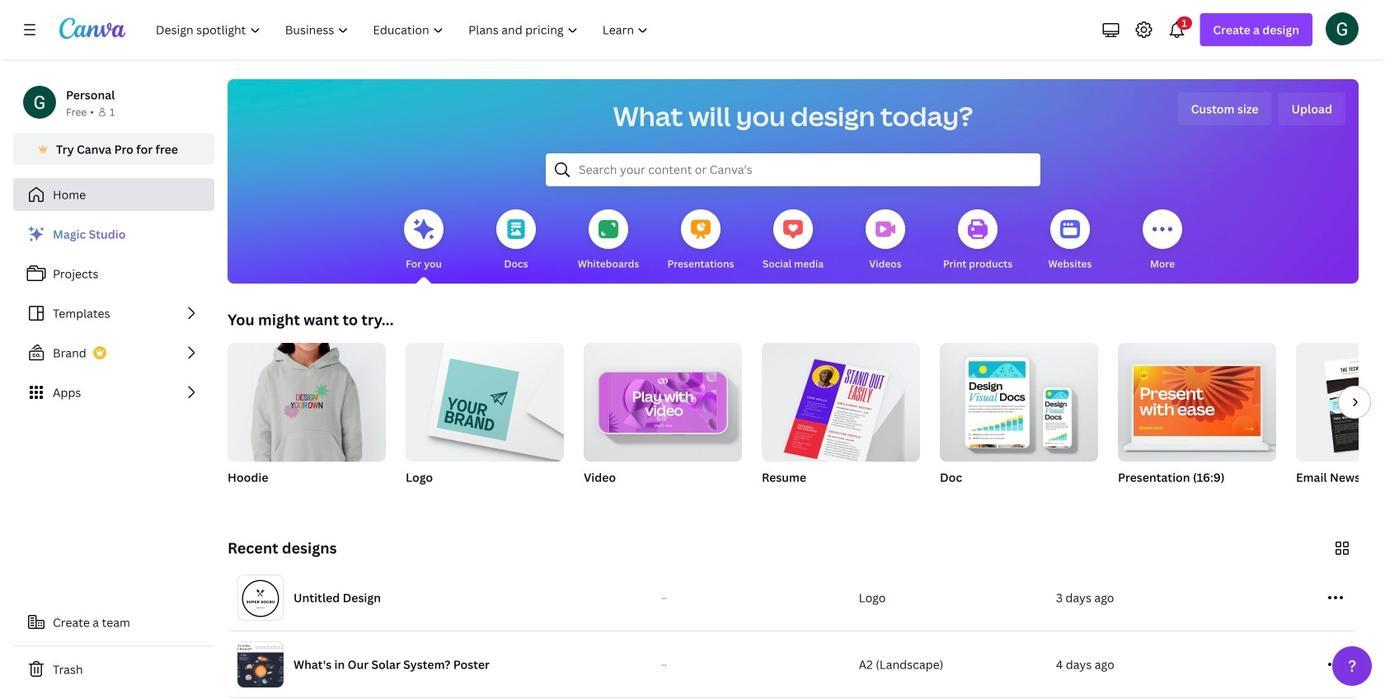 Task type: locate. For each thing, give the bounding box(es) containing it.
top level navigation element
[[145, 13, 663, 46]]

Search search field
[[579, 154, 1008, 186]]

list
[[13, 218, 214, 409]]

group
[[228, 337, 386, 506], [228, 337, 386, 462], [406, 337, 564, 506], [406, 337, 564, 462], [584, 337, 742, 506], [584, 337, 742, 462], [762, 337, 920, 506], [762, 337, 920, 469], [940, 343, 1099, 506], [940, 343, 1099, 462], [1118, 343, 1277, 506], [1297, 343, 1386, 506]]

None search field
[[546, 153, 1041, 186]]



Task type: describe. For each thing, give the bounding box(es) containing it.
greg robinson image
[[1326, 12, 1359, 45]]



Task type: vqa. For each thing, say whether or not it's contained in the screenshot.
'Search' search box
yes



